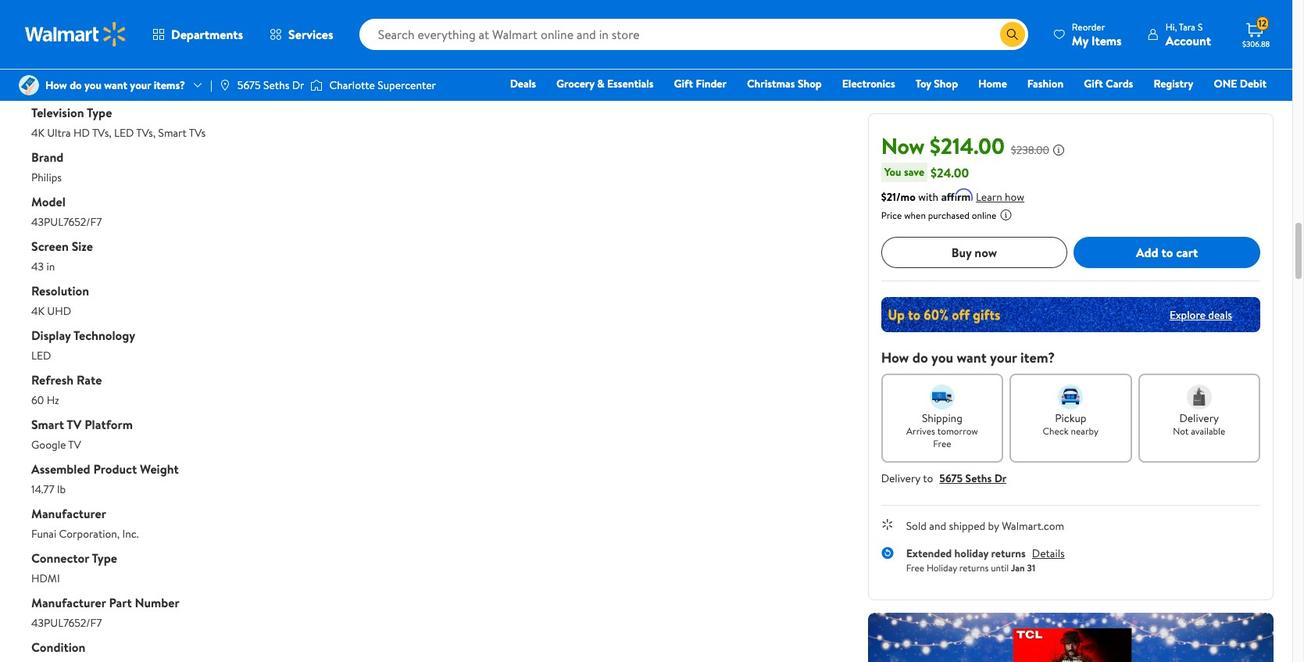 Task type: vqa. For each thing, say whether or not it's contained in the screenshot.
top 4K
yes



Task type: locate. For each thing, give the bounding box(es) containing it.
1 vertical spatial how
[[882, 348, 910, 367]]

0 horizontal spatial do
[[70, 77, 82, 93]]

shop right toy
[[935, 76, 959, 91]]

to left cart at the right top of page
[[1162, 244, 1174, 261]]

dr up by
[[995, 471, 1007, 486]]

1 vertical spatial 5675
[[940, 471, 963, 486]]

holiday
[[955, 546, 989, 561]]

seths
[[263, 77, 290, 93], [966, 471, 992, 486]]

14.77
[[31, 482, 55, 497]]

1 vertical spatial seths
[[966, 471, 992, 486]]

how
[[45, 77, 67, 93], [882, 348, 910, 367]]

led down display
[[31, 348, 51, 364]]

1 gift from the left
[[674, 76, 693, 91]]

in
[[46, 259, 55, 274]]

5675
[[238, 77, 261, 93], [940, 471, 963, 486]]

tv up bluetooth,
[[31, 15, 46, 32]]

1 horizontal spatial to
[[1162, 244, 1174, 261]]

0 vertical spatial smart
[[158, 125, 187, 141]]

1 vertical spatial type
[[92, 550, 117, 567]]

43
[[31, 259, 44, 274]]

ready,
[[272, 36, 303, 52]]

items?
[[154, 77, 185, 93]]

when
[[905, 209, 926, 222]]

0 horizontal spatial led
[[31, 348, 51, 364]]

type down corporation,
[[92, 550, 117, 567]]

1 vertical spatial tv
[[67, 416, 82, 433]]

0 horizontal spatial tvs,
[[92, 125, 112, 141]]

1 horizontal spatial smart
[[158, 125, 187, 141]]

how down contrast at the top left
[[45, 77, 67, 93]]

0 horizontal spatial  image
[[19, 75, 39, 95]]

add to cart button
[[1074, 237, 1261, 268]]

0 vertical spatial delivery
[[1180, 410, 1220, 426]]

5675 right |
[[238, 77, 261, 93]]

shop for toy shop
[[935, 76, 959, 91]]

0 horizontal spatial seths
[[263, 77, 290, 93]]

0 vertical spatial dr
[[292, 77, 304, 93]]

deals
[[510, 76, 536, 91]]

2 shop from the left
[[935, 76, 959, 91]]

bluetooth,
[[31, 36, 81, 52]]

 image left charlotte in the top left of the page
[[311, 77, 323, 93]]

cart
[[1177, 244, 1199, 261]]

one
[[1214, 76, 1238, 91]]

0 vertical spatial want
[[104, 77, 127, 93]]

1 vertical spatial do
[[913, 348, 929, 367]]

0 vertical spatial 5675
[[238, 77, 261, 93]]

want for items?
[[104, 77, 127, 93]]

1 horizontal spatial you
[[932, 348, 954, 367]]

1 horizontal spatial gift
[[1085, 76, 1104, 91]]

delivery down intent image for delivery
[[1180, 410, 1220, 426]]

1 horizontal spatial  image
[[219, 79, 231, 91]]

1 vertical spatial led
[[31, 348, 51, 364]]

1 vertical spatial range
[[114, 59, 148, 77]]

0 horizontal spatial to
[[923, 471, 934, 486]]

want down ratio
[[104, 77, 127, 93]]

tara
[[1180, 20, 1196, 33]]

Walmart Site-Wide search field
[[359, 19, 1029, 50]]

0 horizontal spatial want
[[104, 77, 127, 93]]

seths up sold and shipped by walmart.com
[[966, 471, 992, 486]]

0 vertical spatial to
[[1162, 244, 1174, 261]]

 image for 5675
[[219, 79, 231, 91]]

free down shipping
[[934, 437, 952, 450]]

jan
[[1012, 561, 1025, 574]]

2 gift from the left
[[1085, 76, 1104, 91]]

43pul7652/f7 up condition
[[31, 615, 102, 631]]

want left item?
[[957, 348, 987, 367]]

range up how do you want your items?
[[114, 59, 148, 77]]

0 horizontal spatial your
[[130, 77, 151, 93]]

0 vertical spatial manufacturer
[[31, 505, 106, 522]]

hz
[[47, 392, 59, 408]]

now
[[882, 131, 925, 161]]

5675 down tomorrow
[[940, 471, 963, 486]]

type up hd
[[87, 104, 112, 121]]

1 manufacturer from the top
[[31, 505, 106, 522]]

gift left cards
[[1085, 76, 1104, 91]]

dr
[[292, 77, 304, 93], [995, 471, 1007, 486]]

how do you want your items?
[[45, 77, 185, 93]]

screen
[[31, 238, 69, 255]]

1 horizontal spatial shop
[[935, 76, 959, 91]]

1 horizontal spatial delivery
[[1180, 410, 1220, 426]]

hi, tara s account
[[1166, 20, 1212, 49]]

number
[[135, 594, 180, 611]]

led
[[114, 125, 134, 141], [31, 348, 51, 364]]

mountable,
[[175, 36, 228, 52]]

delivery
[[1180, 410, 1220, 426], [882, 471, 921, 486]]

4k left "uhd"
[[31, 303, 45, 319]]

0 vertical spatial seths
[[263, 77, 290, 93]]

gift cards link
[[1077, 75, 1141, 92]]

43pul7652/f7 down model
[[31, 214, 102, 230]]

part
[[109, 594, 132, 611]]

1 vertical spatial want
[[957, 348, 987, 367]]

0 vertical spatial 43pul7652/f7
[[31, 214, 102, 230]]

debit
[[1241, 76, 1267, 91]]

walmart image
[[25, 22, 127, 47]]

seths down ready, at the top of the page
[[263, 77, 290, 93]]

your
[[130, 77, 151, 93], [991, 348, 1018, 367]]

intent image for pickup image
[[1059, 385, 1084, 410]]

grocery & essentials link
[[550, 75, 661, 92]]

your left item?
[[991, 348, 1018, 367]]

do up shipping
[[913, 348, 929, 367]]

tv left platform
[[67, 416, 82, 433]]

to inside button
[[1162, 244, 1174, 261]]

2 4k from the top
[[31, 303, 45, 319]]

1 horizontal spatial want
[[957, 348, 987, 367]]

gift cards
[[1085, 76, 1134, 91]]

delivery up sold
[[882, 471, 921, 486]]

explore deals link
[[1164, 301, 1239, 329]]

hdmi
[[31, 571, 60, 586]]

1 horizontal spatial your
[[991, 348, 1018, 367]]

led right hd
[[114, 125, 134, 141]]

0 vertical spatial do
[[70, 77, 82, 93]]

free left holiday
[[907, 561, 925, 574]]

how do you want your item?
[[882, 348, 1056, 367]]

$306.88
[[1243, 38, 1271, 49]]

1 vertical spatial smart
[[31, 416, 64, 433]]

1 43pul7652/f7 from the top
[[31, 214, 102, 230]]

s
[[1198, 20, 1203, 33]]

extended
[[907, 546, 952, 561]]

delivery inside the delivery not available
[[1180, 410, 1220, 426]]

dynamic
[[394, 36, 436, 52]]

0 horizontal spatial delivery
[[882, 471, 921, 486]]

up to sixty percent off deals. shop now. image
[[882, 297, 1261, 332]]

weight
[[140, 460, 179, 478]]

charlotte
[[329, 77, 375, 93]]

want
[[104, 77, 127, 93], [957, 348, 987, 367]]

display
[[31, 327, 71, 344]]

1 vertical spatial manufacturer
[[31, 594, 106, 611]]

0 vertical spatial free
[[934, 437, 952, 450]]

0 horizontal spatial how
[[45, 77, 67, 93]]

shop right christmas
[[798, 76, 822, 91]]

purchased
[[929, 209, 970, 222]]

manufacturer down lb
[[31, 505, 106, 522]]

tvs, left "tvs"
[[136, 125, 156, 141]]

price
[[882, 209, 902, 222]]

1 vertical spatial free
[[907, 561, 925, 574]]

Search search field
[[359, 19, 1029, 50]]

your for item?
[[991, 348, 1018, 367]]

manufacturer
[[31, 505, 106, 522], [31, 594, 106, 611]]

0 horizontal spatial shop
[[798, 76, 822, 91]]

registry link
[[1147, 75, 1201, 92]]

manufacturer down hdmi
[[31, 594, 106, 611]]

1 horizontal spatial tvs,
[[136, 125, 156, 141]]

1 vertical spatial dr
[[995, 471, 1007, 486]]

to for delivery
[[923, 471, 934, 486]]

learn how button
[[977, 189, 1025, 206]]

4k left ultra
[[31, 125, 45, 141]]

platform
[[85, 416, 133, 433]]

0 vertical spatial your
[[130, 77, 151, 93]]

5675 seths dr
[[238, 77, 304, 93]]

1 vertical spatial 43pul7652/f7
[[31, 615, 102, 631]]

ultra
[[47, 125, 71, 141]]

your left items?
[[130, 77, 151, 93]]

1 shop from the left
[[798, 76, 822, 91]]

departments
[[171, 26, 243, 43]]

1 horizontal spatial do
[[913, 348, 929, 367]]

extended holiday returns details free holiday returns until jan 31
[[907, 546, 1065, 574]]

tv right google
[[68, 437, 81, 453]]

my
[[1072, 32, 1089, 49]]

0 horizontal spatial smart
[[31, 416, 64, 433]]

to left 5675 seths dr button
[[923, 471, 934, 486]]

0 vertical spatial led
[[114, 125, 134, 141]]

range right dynamic on the top left of page
[[438, 36, 468, 52]]

0 vertical spatial type
[[87, 104, 112, 121]]

returns left 31
[[992, 546, 1026, 561]]

 image for how
[[19, 75, 39, 95]]

0 horizontal spatial gift
[[674, 76, 693, 91]]

 image up television
[[19, 75, 39, 95]]

2 horizontal spatial  image
[[311, 77, 323, 93]]

you up intent image for shipping
[[932, 348, 954, 367]]

0 vertical spatial how
[[45, 77, 67, 93]]

home link
[[972, 75, 1015, 92]]

smart left "tvs"
[[158, 125, 187, 141]]

toy
[[916, 76, 932, 91]]

1 vertical spatial you
[[932, 348, 954, 367]]

1 horizontal spatial range
[[438, 36, 468, 52]]

cards
[[1106, 76, 1134, 91]]

do down contrast at the top left
[[70, 77, 82, 93]]

smart up google
[[31, 416, 64, 433]]

dr down ready, at the top of the page
[[292, 77, 304, 93]]

tvs, right hd
[[92, 125, 112, 141]]

0 horizontal spatial free
[[907, 561, 925, 574]]

christmas shop link
[[740, 75, 829, 92]]

1 horizontal spatial led
[[114, 125, 134, 141]]

gift left finder
[[674, 76, 693, 91]]

1 vertical spatial delivery
[[882, 471, 921, 486]]

ratio
[[82, 59, 111, 77]]

you down ratio
[[84, 77, 102, 93]]

how up arrives
[[882, 348, 910, 367]]

you save $24.00
[[885, 164, 970, 181]]

smart
[[158, 125, 187, 141], [31, 416, 64, 433]]

1 vertical spatial your
[[991, 348, 1018, 367]]

1 vertical spatial 4k
[[31, 303, 45, 319]]

1 horizontal spatial how
[[882, 348, 910, 367]]

1 horizontal spatial free
[[934, 437, 952, 450]]

0 vertical spatial 4k
[[31, 125, 45, 141]]

voice
[[84, 36, 110, 52]]

do
[[70, 77, 82, 93], [913, 348, 929, 367]]

hd
[[74, 125, 90, 141]]

your for items?
[[130, 77, 151, 93]]

range
[[438, 36, 468, 52], [114, 59, 148, 77]]

 image
[[19, 75, 39, 95], [311, 77, 323, 93], [219, 79, 231, 91]]

sold and shipped by walmart.com
[[907, 518, 1065, 534]]

1 4k from the top
[[31, 125, 45, 141]]

12
[[1259, 17, 1267, 30]]

0 horizontal spatial you
[[84, 77, 102, 93]]

0 vertical spatial you
[[84, 77, 102, 93]]

electronics
[[843, 76, 896, 91]]

1 vertical spatial to
[[923, 471, 934, 486]]

supercenter
[[378, 77, 436, 93]]

walmart+ link
[[1214, 97, 1274, 114]]

legal information image
[[1000, 209, 1013, 221]]

 image right |
[[219, 79, 231, 91]]

affirm image
[[942, 188, 973, 201]]

returns left until
[[960, 561, 989, 574]]

$24.00
[[931, 164, 970, 181]]

to for add
[[1162, 244, 1174, 261]]

0 vertical spatial tv
[[31, 15, 46, 32]]



Task type: describe. For each thing, give the bounding box(es) containing it.
tomorrow
[[938, 425, 979, 438]]

not
[[1174, 425, 1189, 438]]

model
[[31, 193, 65, 210]]

tvs
[[189, 125, 206, 141]]

nearby
[[1071, 425, 1099, 438]]

reorder
[[1072, 20, 1106, 33]]

technology
[[73, 327, 135, 344]]

pickup
[[1056, 410, 1087, 426]]

toy shop link
[[909, 75, 966, 92]]

do for how do you want your item?
[[913, 348, 929, 367]]

free inside extended holiday returns details free holiday returns until jan 31
[[907, 561, 925, 574]]

2 tvs, from the left
[[136, 125, 156, 141]]

add to cart
[[1137, 244, 1199, 261]]

shipping
[[922, 410, 963, 426]]

delivery for to
[[882, 471, 921, 486]]

1 horizontal spatial 5675
[[940, 471, 963, 486]]

with
[[919, 189, 939, 205]]

delivery for not
[[1180, 410, 1220, 426]]

television
[[31, 104, 84, 121]]

features
[[49, 15, 96, 32]]

services button
[[257, 16, 347, 53]]

&
[[597, 76, 605, 91]]

$21/mo
[[882, 189, 916, 205]]

sold
[[907, 518, 927, 534]]

1 horizontal spatial returns
[[992, 546, 1026, 561]]

buy
[[952, 244, 972, 261]]

available
[[1192, 425, 1226, 438]]

one debit link
[[1207, 75, 1274, 92]]

0 horizontal spatial dr
[[292, 77, 304, 93]]

search icon image
[[1007, 28, 1019, 41]]

grocery
[[557, 76, 595, 91]]

walmart+
[[1221, 98, 1267, 113]]

charlotte supercenter
[[329, 77, 436, 93]]

fashion link
[[1021, 75, 1071, 92]]

toy shop
[[916, 76, 959, 91]]

gift finder
[[674, 76, 727, 91]]

explore
[[1170, 307, 1206, 322]]

account
[[1166, 32, 1212, 49]]

electronics link
[[836, 75, 903, 92]]

holiday
[[927, 561, 958, 574]]

learn
[[977, 189, 1003, 205]]

essentials
[[607, 76, 654, 91]]

resolution
[[31, 282, 89, 299]]

control,
[[113, 36, 150, 52]]

2 43pul7652/f7 from the top
[[31, 615, 102, 631]]

registry
[[1154, 76, 1194, 91]]

connector
[[31, 550, 89, 567]]

online
[[972, 209, 997, 222]]

 image for charlotte
[[311, 77, 323, 93]]

60
[[31, 392, 44, 408]]

learn more about strikethrough prices image
[[1053, 144, 1066, 156]]

save
[[904, 164, 925, 180]]

0 horizontal spatial 5675
[[238, 77, 261, 93]]

$238.00
[[1011, 142, 1050, 158]]

by
[[989, 518, 1000, 534]]

christmas
[[747, 76, 796, 91]]

you for how do you want your item?
[[932, 348, 954, 367]]

services
[[289, 26, 334, 43]]

gift for gift finder
[[674, 76, 693, 91]]

price when purchased online
[[882, 209, 997, 222]]

one debit walmart+
[[1214, 76, 1267, 113]]

items
[[1092, 32, 1122, 49]]

wall
[[152, 36, 172, 52]]

arrives
[[907, 425, 936, 438]]

check
[[1043, 425, 1069, 438]]

google
[[31, 437, 66, 453]]

deals link
[[503, 75, 543, 92]]

philips
[[31, 170, 62, 185]]

2 manufacturer from the top
[[31, 594, 106, 611]]

wi-
[[306, 36, 322, 52]]

0 horizontal spatial range
[[114, 59, 148, 77]]

how for how do you want your item?
[[882, 348, 910, 367]]

internet
[[231, 36, 269, 52]]

departments button
[[139, 16, 257, 53]]

pickup check nearby
[[1043, 410, 1099, 438]]

31
[[1028, 561, 1036, 574]]

shipping arrives tomorrow free
[[907, 410, 979, 450]]

contrast
[[31, 59, 79, 77]]

hi,
[[1166, 20, 1178, 33]]

deals
[[1209, 307, 1233, 322]]

delivery to 5675 seths dr
[[882, 471, 1007, 486]]

1 horizontal spatial dr
[[995, 471, 1007, 486]]

you for how do you want your items?
[[84, 77, 102, 93]]

1 horizontal spatial seths
[[966, 471, 992, 486]]

1 tvs, from the left
[[92, 125, 112, 141]]

1000:1
[[31, 81, 61, 96]]

want for item?
[[957, 348, 987, 367]]

intent image for shipping image
[[930, 385, 955, 410]]

0 horizontal spatial returns
[[960, 561, 989, 574]]

funai
[[31, 526, 56, 542]]

condition
[[31, 639, 85, 656]]

$21/mo with
[[882, 189, 939, 205]]

shop for christmas shop
[[798, 76, 822, 91]]

item?
[[1021, 348, 1056, 367]]

direct,
[[334, 36, 366, 52]]

how for how do you want your items?
[[45, 77, 67, 93]]

learn how
[[977, 189, 1025, 205]]

add
[[1137, 244, 1159, 261]]

do for how do you want your items?
[[70, 77, 82, 93]]

grocery & essentials
[[557, 76, 654, 91]]

0 vertical spatial range
[[438, 36, 468, 52]]

free inside "shipping arrives tomorrow free"
[[934, 437, 952, 450]]

gift for gift cards
[[1085, 76, 1104, 91]]

gift finder link
[[667, 75, 734, 92]]

fashion
[[1028, 76, 1064, 91]]

2 vertical spatial tv
[[68, 437, 81, 453]]

how
[[1005, 189, 1025, 205]]

lb
[[57, 482, 66, 497]]

intent image for delivery image
[[1187, 385, 1212, 410]]

product
[[93, 460, 137, 478]]

shipped
[[949, 518, 986, 534]]

now
[[975, 244, 998, 261]]

brand
[[31, 149, 64, 166]]

inc.
[[122, 526, 139, 542]]

5675 seths dr button
[[940, 471, 1007, 486]]



